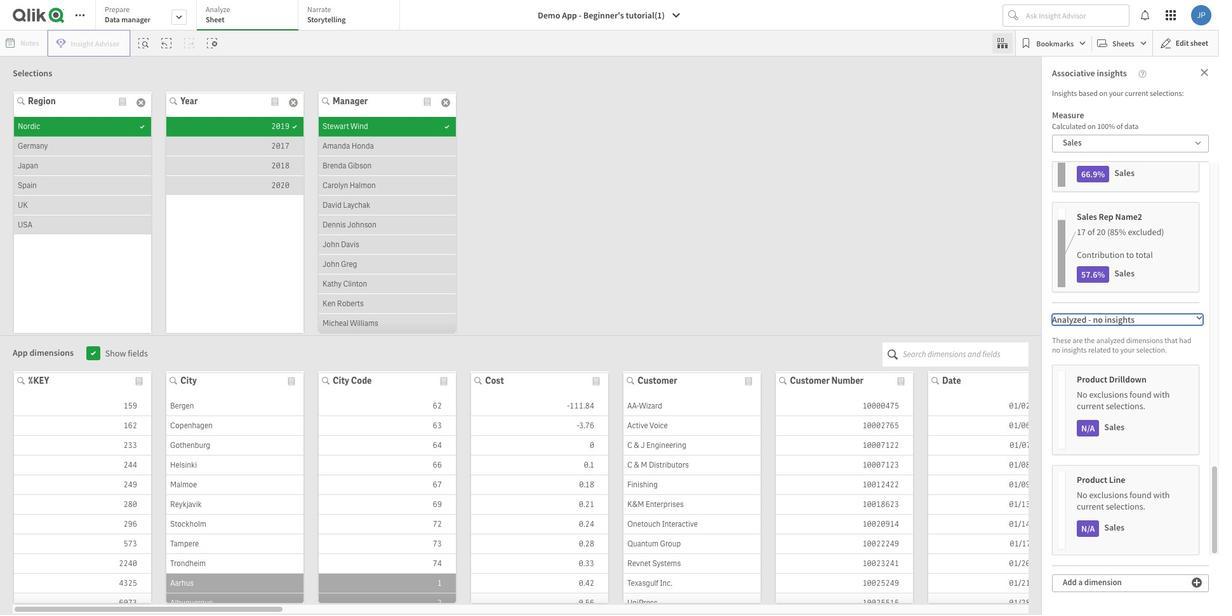 Task type: locate. For each thing, give the bounding box(es) containing it.
current for product line
[[1078, 501, 1105, 512]]

tick image
[[140, 118, 145, 136], [292, 118, 297, 136]]

onetouch interactive option
[[624, 514, 761, 534]]

customer up wizard
[[638, 375, 678, 386]]

2 tick image from the left
[[292, 118, 297, 136]]

close selections tool image
[[998, 38, 1009, 48]]

exclusions down drilldown
[[1090, 389, 1129, 400]]

no left are
[[1053, 345, 1061, 355]]

1 horizontal spatial app
[[562, 10, 577, 21]]

your left selection. in the right bottom of the page
[[1121, 345, 1136, 355]]

tick image up germany option in the left top of the page
[[140, 118, 145, 136]]

product inside 'product line no exclusions found with current selections.'
[[1078, 474, 1108, 485]]

6073
[[119, 598, 137, 608]]

0 vertical spatial no
[[1094, 314, 1104, 325]]

of right '17'
[[1088, 226, 1096, 238]]

0 vertical spatial dimensions
[[1127, 335, 1164, 345]]

2 & from the top
[[634, 460, 640, 470]]

1 vertical spatial on
[[1088, 121, 1097, 131]]

city for city
[[180, 375, 197, 386]]

0.56
[[579, 598, 595, 608]]

n/a down product drilldown no exclusions found with current selections.
[[1082, 423, 1096, 434]]

selections. down line
[[1107, 501, 1146, 512]]

app
[[562, 10, 577, 21], [13, 347, 28, 358]]

of inside sales rep name2 17 of 20 (85% excluded)
[[1088, 226, 1096, 238]]

kathy clinton option
[[319, 274, 456, 294]]

1 vertical spatial app
[[13, 347, 28, 358]]

ken roberts option
[[319, 294, 456, 314]]

4325
[[119, 578, 137, 588]]

2 option
[[319, 593, 456, 613]]

0 vertical spatial c
[[628, 440, 633, 450]]

reykjavik option
[[166, 495, 304, 514]]

remove image left "year"
[[137, 95, 146, 111]]

no up the
[[1094, 314, 1104, 325]]

20
[[1097, 226, 1106, 238]]

roberts
[[337, 299, 364, 309]]

customer left number
[[790, 375, 830, 386]]

with inside product drilldown no exclusions found with current selections.
[[1154, 389, 1171, 400]]

2018
[[271, 161, 290, 171]]

0 vertical spatial no
[[1078, 389, 1088, 400]]

analyzed
[[1097, 335, 1125, 345]]

john davis option
[[319, 235, 456, 255]]

current
[[1126, 88, 1149, 98], [1078, 400, 1105, 412], [1078, 501, 1105, 512]]

0 horizontal spatial city
[[180, 375, 197, 386]]

add a dimension
[[1064, 577, 1123, 588]]

n/a for product line no exclusions found with current selections.
[[1082, 523, 1096, 534]]

tab list
[[95, 0, 405, 32]]

c for c & m distributors
[[628, 460, 633, 470]]

finishing option
[[624, 475, 761, 495]]

carolyn halmon
[[323, 180, 376, 191]]

insights
[[1053, 88, 1078, 98]]

contribution to total
[[1078, 249, 1154, 261]]

app dimensions
[[13, 347, 74, 358]]

0 vertical spatial john
[[323, 240, 340, 250]]

1 horizontal spatial customer
[[790, 375, 830, 386]]

1 vertical spatial no
[[1053, 345, 1061, 355]]

list box for customer
[[624, 396, 761, 615]]

list box containing -111.84
[[471, 396, 609, 615]]

2 exclusions from the top
[[1090, 489, 1129, 501]]

code
[[351, 375, 372, 386]]

sales down contribution to total at the right of the page
[[1115, 268, 1135, 279]]

0 horizontal spatial no
[[1053, 345, 1061, 355]]

customer for customer
[[638, 375, 678, 386]]

selections. inside 'product line no exclusions found with current selections.'
[[1107, 501, 1146, 512]]

4325 option
[[14, 573, 151, 593]]

2 n/a from the top
[[1082, 523, 1096, 534]]

japan option
[[14, 156, 151, 176]]

1 tick image from the left
[[140, 118, 145, 136]]

0.18
[[580, 479, 595, 490]]

2 c from the top
[[628, 460, 633, 470]]

your right 'based' at right
[[1110, 88, 1124, 98]]

add a dimension button
[[1053, 574, 1210, 592]]

of
[[1117, 121, 1124, 131], [1088, 226, 1096, 238]]

c
[[628, 440, 633, 450], [628, 460, 633, 470]]

c left the m
[[628, 460, 633, 470]]

john left the greg
[[323, 259, 340, 269]]

active voice
[[628, 420, 668, 430]]

honda
[[352, 141, 374, 151]]

1 vertical spatial with
[[1154, 489, 1171, 501]]

1 vertical spatial exclusions
[[1090, 489, 1129, 501]]

with inside 'product line no exclusions found with current selections.'
[[1154, 489, 1171, 501]]

0 vertical spatial &
[[634, 440, 640, 450]]

remove image up 2019 in the top of the page
[[289, 95, 298, 111]]

sales rep name2 17 of 20 (85% excluded)
[[1078, 211, 1165, 238]]

2017
[[271, 141, 290, 151]]

10020914
[[863, 519, 900, 529]]

edit
[[1177, 38, 1190, 48]]

beginner's
[[584, 10, 624, 21]]

sales down calculated
[[1064, 137, 1082, 148]]

01/08/2019
[[1010, 460, 1052, 470]]

1
[[438, 578, 442, 588]]

list box containing 2019
[[166, 117, 304, 215]]

exclusions inside product drilldown no exclusions found with current selections.
[[1090, 389, 1129, 400]]

list box containing 62
[[319, 396, 456, 615]]

insights left 'related'
[[1063, 345, 1088, 355]]

product for product drilldown
[[1078, 374, 1108, 385]]

selections:
[[1151, 88, 1185, 98]]

quantum
[[628, 539, 659, 549]]

product left line
[[1078, 474, 1108, 485]]

0 horizontal spatial customer
[[638, 375, 678, 386]]

dimensions inside the these are the analyzed dimensions that had no insights related to your selection.
[[1127, 335, 1164, 345]]

2 product from the top
[[1078, 474, 1108, 485]]

0 vertical spatial to
[[1127, 249, 1135, 261]]

helsinki
[[170, 460, 197, 470]]

01/17/2019
[[1010, 539, 1052, 549]]

0 vertical spatial exclusions
[[1090, 389, 1129, 400]]

62 option
[[319, 396, 456, 416]]

1 vertical spatial your
[[1121, 345, 1136, 355]]

tab list containing prepare
[[95, 0, 405, 32]]

1 horizontal spatial dimensions
[[1127, 335, 1164, 345]]

2019 option
[[166, 117, 304, 137]]

unipress option
[[624, 593, 761, 613]]

city up bergen
[[180, 375, 197, 386]]

0.21 option
[[471, 495, 609, 514]]

list box for manager
[[319, 117, 456, 392]]

wind
[[351, 121, 368, 132]]

0 horizontal spatial app
[[13, 347, 28, 358]]

c & j engineering option
[[624, 436, 761, 455]]

list box containing bergen
[[166, 396, 304, 615]]

2 found from the top
[[1130, 489, 1152, 501]]

the
[[1085, 335, 1096, 345]]

current inside 'product line no exclusions found with current selections.'
[[1078, 501, 1105, 512]]

dimensions up %key
[[29, 347, 74, 358]]

& inside "c & m distributors" option
[[634, 460, 640, 470]]

list box containing 159
[[14, 396, 151, 615]]

10023241 option
[[776, 554, 914, 573]]

0 vertical spatial insights
[[1098, 67, 1128, 79]]

application
[[0, 0, 1220, 615]]

selections. down drilldown
[[1107, 400, 1146, 412]]

74 option
[[319, 554, 456, 573]]

1 with from the top
[[1154, 389, 1171, 400]]

0.1 option
[[471, 455, 609, 475]]

Search dimensions and fields text field
[[904, 342, 1029, 366]]

1 found from the top
[[1130, 389, 1152, 400]]

exclusions inside 'product line no exclusions found with current selections.'
[[1090, 489, 1129, 501]]

exclusions
[[1090, 389, 1129, 400], [1090, 489, 1129, 501]]

of inside measure calculated on 100% of data
[[1117, 121, 1124, 131]]

carolyn
[[323, 180, 348, 191]]

inc.
[[660, 578, 673, 588]]

1 horizontal spatial remove image
[[289, 95, 298, 111]]

244 option
[[14, 455, 151, 475]]

product
[[1078, 374, 1108, 385], [1078, 474, 1108, 485]]

1 city from the left
[[180, 375, 197, 386]]

c left j
[[628, 440, 633, 450]]

of for 17
[[1088, 226, 1096, 238]]

no down are
[[1078, 389, 1088, 400]]

-3.76 option
[[471, 416, 609, 436]]

plus image
[[1193, 575, 1203, 590]]

no inside 'product line no exclusions found with current selections.'
[[1078, 489, 1088, 501]]

2 customer from the left
[[790, 375, 830, 386]]

69 option
[[319, 495, 456, 514]]

280 option
[[14, 495, 151, 514]]

current inside product drilldown no exclusions found with current selections.
[[1078, 400, 1105, 412]]

2 with from the top
[[1154, 489, 1171, 501]]

- inside demo app - beginner's tutorial(1) button
[[579, 10, 582, 21]]

0 vertical spatial current
[[1126, 88, 1149, 98]]

list box
[[14, 117, 151, 254], [166, 117, 304, 215], [319, 117, 456, 392], [14, 396, 151, 615], [166, 396, 304, 615], [319, 396, 456, 615], [471, 396, 609, 615], [624, 396, 761, 615], [776, 396, 914, 615], [929, 396, 1066, 615]]

quantum group option
[[624, 534, 761, 554]]

63 option
[[319, 416, 456, 436]]

product down 'related'
[[1078, 374, 1108, 385]]

tick image inside nordic option
[[140, 118, 145, 136]]

0 vertical spatial product
[[1078, 374, 1108, 385]]

0 horizontal spatial on
[[1088, 121, 1097, 131]]

0 vertical spatial on
[[1100, 88, 1108, 98]]

0 horizontal spatial to
[[1113, 345, 1120, 355]]

c for c & j engineering
[[628, 440, 633, 450]]

1 horizontal spatial no
[[1094, 314, 1104, 325]]

david laychak option
[[319, 196, 456, 215]]

1 vertical spatial insights
[[1105, 314, 1135, 325]]

1 customer from the left
[[638, 375, 678, 386]]

01/07/2019
[[1010, 440, 1052, 450]]

calculated
[[1053, 121, 1087, 131]]

sales down product drilldown no exclusions found with current selections.
[[1105, 421, 1125, 433]]

product inside product drilldown no exclusions found with current selections.
[[1078, 374, 1108, 385]]

on left 100%
[[1088, 121, 1097, 131]]

micheal williams option
[[319, 314, 456, 334]]

1 vertical spatial c
[[628, 460, 633, 470]]

of left "data"
[[1117, 121, 1124, 131]]

0 vertical spatial n/a
[[1082, 423, 1096, 434]]

these are the analyzed dimensions that had no insights related to your selection.
[[1053, 335, 1192, 355]]

malmoe option
[[166, 475, 304, 495]]

to left total
[[1127, 249, 1135, 261]]

0 vertical spatial selections.
[[1107, 400, 1146, 412]]

city code
[[333, 375, 372, 386]]

sales
[[1064, 137, 1082, 148], [1115, 167, 1135, 179], [1078, 211, 1098, 222], [1115, 268, 1135, 279], [1105, 421, 1125, 433], [1105, 522, 1125, 533]]

selections. for drilldown
[[1107, 400, 1146, 412]]

on right 'based' at right
[[1100, 88, 1108, 98]]

k&m enterprises
[[628, 499, 684, 509]]

aarhus option
[[166, 573, 304, 593]]

c & m distributors option
[[624, 455, 761, 475]]

on
[[1100, 88, 1108, 98], [1088, 121, 1097, 131]]

usa
[[18, 220, 32, 230]]

copenhagen
[[170, 420, 213, 430]]

amanda honda
[[323, 141, 374, 151]]

1 vertical spatial &
[[634, 460, 640, 470]]

1 vertical spatial no
[[1078, 489, 1088, 501]]

amanda honda option
[[319, 137, 456, 156]]

1 n/a from the top
[[1082, 423, 1096, 434]]

&
[[634, 440, 640, 450], [634, 460, 640, 470]]

john greg option
[[319, 255, 456, 274]]

customer for customer number
[[790, 375, 830, 386]]

01/06/2019
[[1010, 420, 1052, 430]]

1 horizontal spatial of
[[1117, 121, 1124, 131]]

tick image for region
[[140, 118, 145, 136]]

& inside c & j engineering option
[[634, 440, 640, 450]]

10023241
[[863, 558, 900, 568]]

1 vertical spatial n/a
[[1082, 523, 1096, 534]]

0 vertical spatial found
[[1130, 389, 1152, 400]]

1 exclusions from the top
[[1090, 389, 1129, 400]]

gothenburg option
[[166, 436, 304, 455]]

1 no from the top
[[1078, 389, 1088, 400]]

sales up '17'
[[1078, 211, 1098, 222]]

0 option
[[471, 436, 609, 455]]

gothenburg
[[170, 440, 210, 450]]

revnet systems option
[[624, 554, 761, 573]]

100%
[[1098, 121, 1116, 131]]

aa-wizard option
[[624, 396, 761, 416]]

insights up insights based on your current selections:
[[1098, 67, 1128, 79]]

demo app - beginner's tutorial(1)
[[538, 10, 665, 21]]

10007123 option
[[776, 455, 914, 475]]

0 horizontal spatial dimensions
[[29, 347, 74, 358]]

1 vertical spatial product
[[1078, 474, 1108, 485]]

tick image right 2019 in the top of the page
[[292, 118, 297, 136]]

exclusions for line
[[1090, 489, 1129, 501]]

01/13/2019
[[1010, 499, 1052, 509]]

found inside 'product line no exclusions found with current selections.'
[[1130, 489, 1152, 501]]

1 c from the top
[[628, 440, 633, 450]]

uk
[[18, 200, 28, 210]]

0 vertical spatial of
[[1117, 121, 1124, 131]]

city
[[180, 375, 197, 386], [333, 375, 349, 386]]

with for product line no exclusions found with current selections.
[[1154, 489, 1171, 501]]

0 horizontal spatial remove image
[[137, 95, 146, 111]]

& left j
[[634, 440, 640, 450]]

stewart wind option
[[319, 117, 456, 137]]

0 vertical spatial with
[[1154, 389, 1171, 400]]

city for city code
[[333, 375, 349, 386]]

demo app - beginner's tutorial(1) button
[[531, 5, 689, 25]]

66 option
[[319, 455, 456, 475]]

aa-wizard
[[628, 401, 663, 411]]

insights up analyzed
[[1105, 314, 1135, 325]]

2 selections. from the top
[[1107, 501, 1146, 512]]

-111.84 option
[[471, 396, 609, 416]]

1 vertical spatial found
[[1130, 489, 1152, 501]]

1 horizontal spatial tick image
[[292, 118, 297, 136]]

1 option
[[319, 573, 456, 593]]

1 vertical spatial john
[[323, 259, 340, 269]]

john inside option
[[323, 240, 340, 250]]

to right 'related'
[[1113, 345, 1120, 355]]

1 horizontal spatial city
[[333, 375, 349, 386]]

rep
[[1100, 211, 1114, 222]]

list box containing aa-wizard
[[624, 396, 761, 615]]

found inside product drilldown no exclusions found with current selections.
[[1130, 389, 1152, 400]]

& left the m
[[634, 460, 640, 470]]

573 option
[[14, 534, 151, 554]]

selection.
[[1137, 345, 1168, 355]]

2 vertical spatial current
[[1078, 501, 1105, 512]]

01/02/2019
[[1010, 401, 1052, 411]]

2020 option
[[166, 176, 304, 196]]

0 horizontal spatial of
[[1088, 226, 1096, 238]]

no right the 01/13/2019 in the right of the page
[[1078, 489, 1088, 501]]

2 no from the top
[[1078, 489, 1088, 501]]

narrate
[[308, 4, 331, 14]]

voice
[[650, 420, 668, 430]]

10002765 option
[[776, 416, 914, 436]]

john for john davis
[[323, 240, 340, 250]]

1 vertical spatial to
[[1113, 345, 1120, 355]]

current right the 01/13/2019 in the right of the page
[[1078, 501, 1105, 512]]

exclusions down line
[[1090, 489, 1129, 501]]

demo
[[538, 10, 561, 21]]

sales down sales dropdown button at the top
[[1115, 167, 1135, 179]]

remove image for year
[[289, 95, 298, 111]]

trondheim option
[[166, 554, 304, 573]]

2018 option
[[166, 156, 304, 176]]

revnet systems
[[628, 558, 681, 568]]

2 city from the left
[[333, 375, 349, 386]]

1 vertical spatial current
[[1078, 400, 1105, 412]]

1 remove image from the left
[[137, 95, 146, 111]]

selections. for line
[[1107, 501, 1146, 512]]

0 vertical spatial your
[[1110, 88, 1124, 98]]

0 horizontal spatial tick image
[[140, 118, 145, 136]]

1 john from the top
[[323, 240, 340, 250]]

1 horizontal spatial to
[[1127, 249, 1135, 261]]

1 & from the top
[[634, 440, 640, 450]]

2017 option
[[166, 137, 304, 156]]

current down 'related'
[[1078, 400, 1105, 412]]

2 john from the top
[[323, 259, 340, 269]]

0.33 option
[[471, 554, 609, 573]]

usa option
[[14, 215, 151, 235]]

total
[[1137, 249, 1154, 261]]

k&m enterprises option
[[624, 495, 761, 514]]

to
[[1127, 249, 1135, 261], [1113, 345, 1120, 355]]

no
[[1078, 389, 1088, 400], [1078, 489, 1088, 501]]

prepare data manager
[[105, 4, 151, 24]]

2 remove image from the left
[[289, 95, 298, 111]]

city left code
[[333, 375, 349, 386]]

list box containing stewart wind
[[319, 117, 456, 392]]

list box for cost
[[471, 396, 609, 615]]

albuquerque option
[[166, 593, 304, 613]]

group
[[661, 539, 681, 549]]

0.56 option
[[471, 593, 609, 613]]

tick image inside 2019 option
[[292, 118, 297, 136]]

dimensions left that
[[1127, 335, 1164, 345]]

0 vertical spatial app
[[562, 10, 577, 21]]

remove image
[[137, 95, 146, 111], [289, 95, 298, 111]]

insights
[[1098, 67, 1128, 79], [1105, 314, 1135, 325], [1063, 345, 1088, 355]]

66
[[433, 460, 442, 470]]

analyze
[[206, 4, 230, 14]]

active voice option
[[624, 416, 761, 436]]

john left davis
[[323, 240, 340, 250]]

01/28/2019
[[1010, 598, 1052, 608]]

1 selections. from the top
[[1107, 400, 1146, 412]]

1 product from the top
[[1078, 374, 1108, 385]]

n/a down 'product line no exclusions found with current selections.' in the bottom right of the page
[[1082, 523, 1096, 534]]

2
[[438, 598, 442, 608]]

list box containing nordic
[[14, 117, 151, 254]]

selections.
[[1107, 400, 1146, 412], [1107, 501, 1146, 512]]

1 vertical spatial of
[[1088, 226, 1096, 238]]

1 horizontal spatial on
[[1100, 88, 1108, 98]]

list box containing 10000475
[[776, 396, 914, 615]]

on inside measure calculated on 100% of data
[[1088, 121, 1097, 131]]

2 vertical spatial insights
[[1063, 345, 1088, 355]]

current left selections: at the top right of the page
[[1126, 88, 1149, 98]]

selections. inside product drilldown no exclusions found with current selections.
[[1107, 400, 1146, 412]]

no for product line
[[1078, 489, 1088, 501]]

no inside product drilldown no exclusions found with current selections.
[[1078, 389, 1088, 400]]

1 vertical spatial dimensions
[[29, 347, 74, 358]]

no inside the these are the analyzed dimensions that had no insights related to your selection.
[[1053, 345, 1061, 355]]

john inside option
[[323, 259, 340, 269]]

1 vertical spatial selections.
[[1107, 501, 1146, 512]]

66.9%
[[1082, 168, 1106, 180]]

0.42
[[579, 578, 595, 588]]



Task type: describe. For each thing, give the bounding box(es) containing it.
your inside the these are the analyzed dimensions that had no insights related to your selection.
[[1121, 345, 1136, 355]]

2240 option
[[14, 554, 151, 573]]

found for product drilldown
[[1130, 389, 1152, 400]]

Ask Insight Advisor text field
[[1024, 5, 1130, 25]]

narrate storytelling
[[308, 4, 346, 24]]

remove image for region
[[137, 95, 146, 111]]

sales button
[[1053, 135, 1210, 152]]

micheal williams
[[323, 318, 379, 329]]

tampere
[[170, 539, 199, 549]]

to inside the these are the analyzed dimensions that had no insights related to your selection.
[[1113, 345, 1120, 355]]

carolyn halmon option
[[319, 176, 456, 196]]

stockholm option
[[166, 514, 304, 534]]

249
[[124, 479, 137, 490]]

selection region
[[0, 57, 1055, 392]]

10022249
[[863, 539, 900, 549]]

n/a for product drilldown no exclusions found with current selections.
[[1082, 423, 1096, 434]]

cost
[[485, 375, 504, 386]]

tab list inside application
[[95, 0, 405, 32]]

step back image
[[162, 38, 172, 48]]

greg
[[341, 259, 357, 269]]

list box containing 01/02/2019
[[929, 396, 1066, 615]]

uk option
[[14, 196, 151, 215]]

296 option
[[14, 514, 151, 534]]

these
[[1053, 335, 1072, 345]]

bookmarks button
[[1019, 33, 1090, 53]]

spain
[[18, 180, 37, 191]]

john davis
[[323, 240, 360, 250]]

& for m
[[634, 460, 640, 470]]

data
[[105, 15, 120, 24]]

davis
[[341, 240, 360, 250]]

small image
[[1196, 314, 1204, 325]]

unipress
[[628, 598, 658, 608]]

-3.76
[[578, 420, 595, 430]]

ken
[[323, 299, 336, 309]]

233 option
[[14, 436, 151, 455]]

0.24 option
[[471, 514, 609, 534]]

app inside region
[[13, 347, 28, 358]]

japan
[[18, 161, 38, 171]]

amanda
[[323, 141, 350, 151]]

contribution
[[1078, 249, 1125, 261]]

exclusions for drilldown
[[1090, 389, 1129, 400]]

(85%
[[1108, 226, 1127, 238]]

quantum group
[[628, 539, 681, 549]]

finishing
[[628, 479, 658, 490]]

10000475
[[863, 401, 900, 411]]

year
[[180, 95, 198, 107]]

germany option
[[14, 137, 151, 156]]

01/21/2019
[[1010, 578, 1052, 588]]

k&m
[[628, 499, 645, 509]]

are
[[1073, 335, 1084, 345]]

insights inside the these are the analyzed dimensions that had no insights related to your selection.
[[1063, 345, 1088, 355]]

111.84
[[570, 401, 595, 411]]

10007122 option
[[776, 436, 914, 455]]

10025249
[[863, 578, 900, 588]]

162 option
[[14, 416, 151, 436]]

sales down 'product line no exclusions found with current selections.' in the bottom right of the page
[[1105, 522, 1125, 533]]

69
[[433, 499, 442, 509]]

2019
[[271, 121, 290, 132]]

on for insights
[[1100, 88, 1108, 98]]

spain option
[[14, 176, 151, 196]]

tampere option
[[166, 534, 304, 554]]

albuquerque
[[170, 598, 213, 608]]

storytelling
[[308, 15, 346, 24]]

stewart wind
[[323, 121, 368, 132]]

texasgulf inc. option
[[624, 573, 761, 593]]

drilldown
[[1110, 374, 1147, 385]]

remove image
[[442, 95, 451, 111]]

name2
[[1116, 211, 1143, 222]]

excluded)
[[1129, 226, 1165, 238]]

number
[[832, 375, 864, 386]]

2240
[[119, 558, 137, 568]]

kathy
[[323, 279, 342, 289]]

list box for city code
[[319, 396, 456, 615]]

application containing demo app - beginner's tutorial(1)
[[0, 0, 1220, 615]]

based
[[1079, 88, 1098, 98]]

james peterson image
[[1192, 5, 1212, 25]]

stockholm
[[170, 519, 206, 529]]

tick image for year
[[292, 118, 297, 136]]

analyze sheet
[[206, 4, 230, 24]]

10000475 option
[[776, 396, 914, 416]]

john greg
[[323, 259, 357, 269]]

smart search image
[[139, 38, 149, 48]]

tick image
[[445, 118, 450, 136]]

10025249 option
[[776, 573, 914, 593]]

dimension
[[1085, 577, 1123, 588]]

10022249 option
[[776, 534, 914, 554]]

bergen option
[[166, 396, 304, 416]]

brenda gibson option
[[319, 156, 456, 176]]

show
[[105, 347, 126, 359]]

sheets button
[[1095, 33, 1151, 53]]

-111.84
[[568, 401, 595, 411]]

sales inside sales dropdown button
[[1064, 137, 1082, 148]]

date
[[943, 375, 962, 386]]

6073 option
[[14, 593, 151, 613]]

3.76
[[580, 420, 595, 430]]

app dimension region
[[0, 336, 1067, 615]]

- inside -3.76 option
[[578, 420, 580, 430]]

gibson
[[348, 161, 372, 171]]

10007123
[[863, 460, 900, 470]]

73 option
[[319, 534, 456, 554]]

onetouch
[[628, 519, 661, 529]]

enterprises
[[646, 499, 684, 509]]

list box for customer number
[[776, 396, 914, 615]]

helsinki option
[[166, 455, 304, 475]]

current for product drilldown
[[1078, 400, 1105, 412]]

10012422 option
[[776, 475, 914, 495]]

list box for city
[[166, 396, 304, 615]]

on for measure
[[1088, 121, 1097, 131]]

had
[[1180, 335, 1192, 345]]

clear all selections image
[[207, 38, 218, 48]]

64 option
[[319, 436, 456, 455]]

malmoe
[[170, 479, 197, 490]]

fields
[[128, 347, 148, 359]]

app inside button
[[562, 10, 577, 21]]

0.28 option
[[471, 534, 609, 554]]

product drilldown no exclusions found with current selections.
[[1078, 374, 1171, 412]]

germany
[[18, 141, 48, 151]]

engineering
[[647, 440, 687, 450]]

kathy clinton
[[323, 279, 367, 289]]

sheet
[[1191, 38, 1209, 48]]

analyzed - no insights
[[1053, 314, 1135, 325]]

texasgulf inc.
[[628, 578, 673, 588]]

copenhagen option
[[166, 416, 304, 436]]

list box for %key
[[14, 396, 151, 615]]

analyzed
[[1053, 314, 1087, 325]]

nordic option
[[14, 117, 151, 137]]

72 option
[[319, 514, 456, 534]]

add
[[1064, 577, 1078, 588]]

c & j engineering
[[628, 440, 687, 450]]

product for product line
[[1078, 474, 1108, 485]]

edit sheet
[[1177, 38, 1209, 48]]

small image
[[1185, 135, 1203, 151]]

244
[[124, 460, 137, 470]]

10020914 option
[[776, 514, 914, 534]]

of for 100%
[[1117, 121, 1124, 131]]

ken roberts
[[323, 299, 364, 309]]

249 option
[[14, 475, 151, 495]]

dennis johnson option
[[319, 215, 456, 235]]

sheet
[[206, 15, 225, 24]]

- inside -111.84 option
[[568, 401, 570, 411]]

0.42 option
[[471, 573, 609, 593]]

10025515 option
[[776, 593, 914, 613]]

with for product drilldown no exclusions found with current selections.
[[1154, 389, 1171, 400]]

0
[[590, 440, 595, 450]]

bookmarks
[[1037, 38, 1075, 48]]

found for product line
[[1130, 489, 1152, 501]]

0.1
[[584, 460, 595, 470]]

dimensions inside app dimension region
[[29, 347, 74, 358]]

17
[[1078, 226, 1086, 238]]

john for john greg
[[323, 259, 340, 269]]

10018623 option
[[776, 495, 914, 514]]

296
[[124, 519, 137, 529]]

0.18 option
[[471, 475, 609, 495]]

159 option
[[14, 396, 151, 416]]

& for j
[[634, 440, 640, 450]]

that
[[1165, 335, 1179, 345]]

67 option
[[319, 475, 456, 495]]

sales inside sales rep name2 17 of 20 (85% excluded)
[[1078, 211, 1098, 222]]

bergen
[[170, 401, 194, 411]]

2020
[[271, 180, 290, 191]]

no for product drilldown
[[1078, 389, 1088, 400]]

01/09/2019
[[1010, 479, 1052, 490]]

onetouch interactive
[[628, 519, 698, 529]]

david laychak
[[323, 200, 371, 210]]



Task type: vqa. For each thing, say whether or not it's contained in the screenshot.


